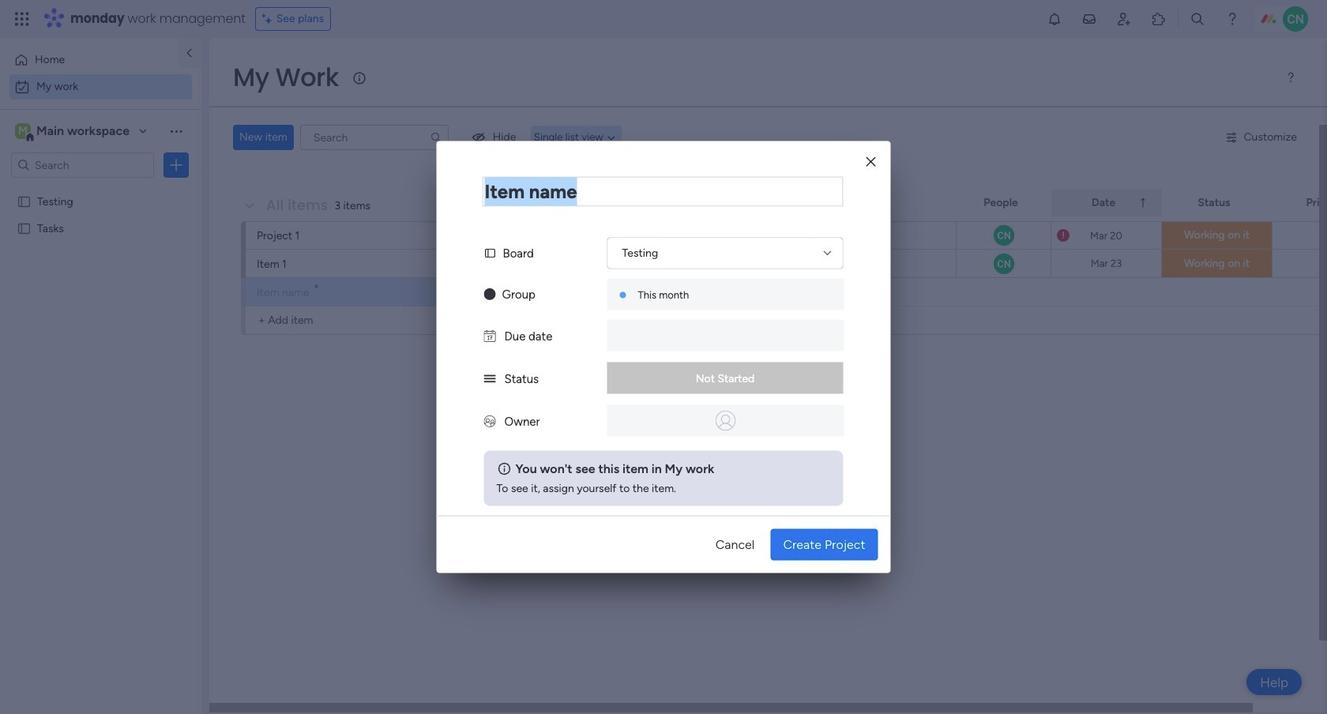 Task type: describe. For each thing, give the bounding box(es) containing it.
v2 sun image
[[484, 287, 496, 301]]

1 column header from the left
[[791, 190, 957, 216]]

workspace image
[[15, 122, 31, 140]]

select product image
[[14, 11, 30, 27]]

invite members image
[[1116, 11, 1132, 27]]

search image
[[430, 131, 442, 144]]

close image
[[866, 156, 876, 167]]

1 vertical spatial option
[[9, 74, 192, 100]]

dapulse date column image
[[484, 329, 496, 343]]

cool name image
[[1283, 6, 1308, 32]]

see plans image
[[262, 10, 276, 28]]

update feed image
[[1081, 11, 1097, 27]]

notifications image
[[1047, 11, 1062, 27]]

v2 overdue deadline image
[[1057, 228, 1070, 243]]

2 vertical spatial option
[[0, 187, 201, 190]]

2 column header from the left
[[1051, 190, 1162, 216]]

0 vertical spatial option
[[9, 47, 168, 73]]

sort image
[[1137, 197, 1150, 209]]

v2 multiple person column image
[[484, 414, 496, 429]]

monday marketplace image
[[1151, 11, 1167, 27]]

search everything image
[[1190, 11, 1205, 27]]



Task type: locate. For each thing, give the bounding box(es) containing it.
Filter dashboard by text search field
[[300, 125, 449, 150]]

option
[[9, 47, 168, 73], [9, 74, 192, 100], [0, 187, 201, 190]]

workspace selection element
[[15, 122, 132, 142]]

None field
[[482, 177, 843, 207]]

Search in workspace field
[[33, 156, 132, 174]]

column header
[[791, 190, 957, 216], [1051, 190, 1162, 216]]

1 horizontal spatial column header
[[1051, 190, 1162, 216]]

1 public board image from the top
[[17, 194, 32, 209]]

column header up the v2 overdue deadline icon
[[1051, 190, 1162, 216]]

column header down close icon
[[791, 190, 957, 216]]

dialog
[[436, 141, 891, 573]]

0 vertical spatial public board image
[[17, 194, 32, 209]]

0 horizontal spatial column header
[[791, 190, 957, 216]]

alert
[[484, 451, 843, 506]]

2 public board image from the top
[[17, 220, 32, 235]]

help image
[[1224, 11, 1240, 27]]

v2 status image
[[484, 372, 496, 386]]

list box
[[0, 184, 201, 455]]

1 vertical spatial public board image
[[17, 220, 32, 235]]

None search field
[[300, 125, 449, 150]]

public board image
[[17, 194, 32, 209], [17, 220, 32, 235]]



Task type: vqa. For each thing, say whether or not it's contained in the screenshot.
Templates image
no



